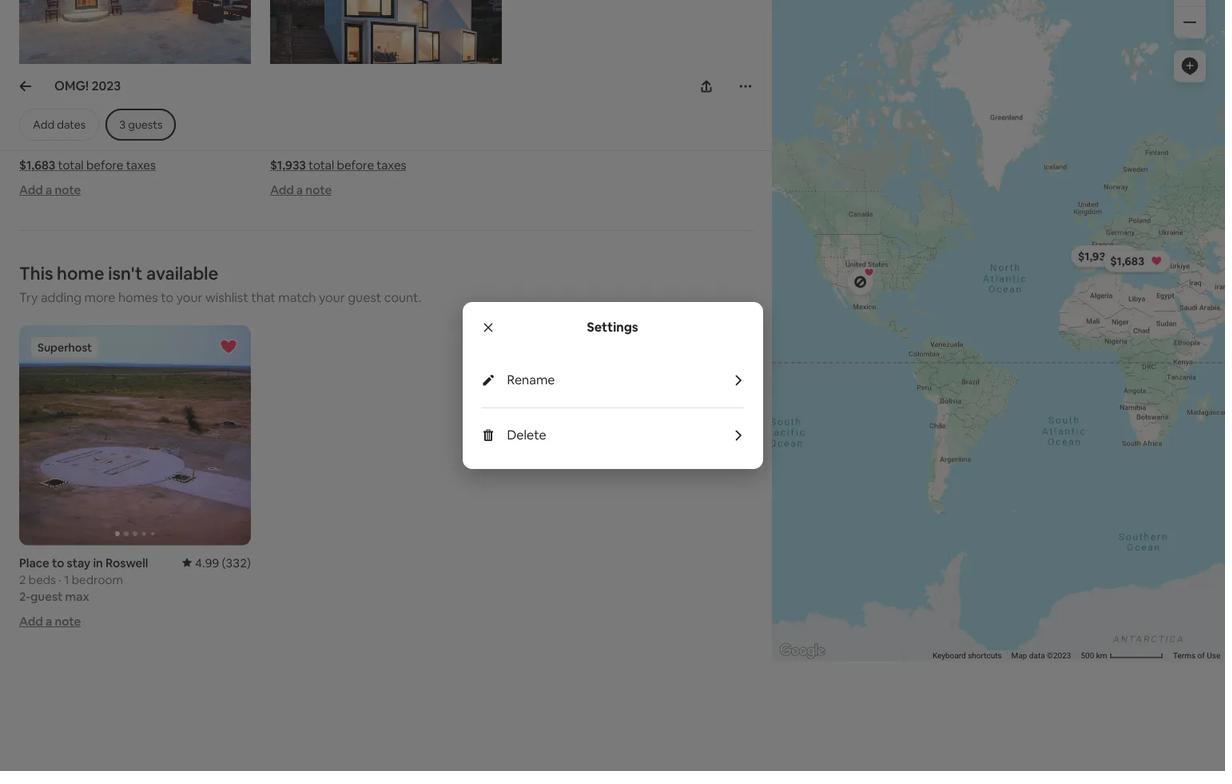 Task type: vqa. For each thing, say whether or not it's contained in the screenshot.
the services
no



Task type: locate. For each thing, give the bounding box(es) containing it.
1 horizontal spatial 4
[[270, 136, 277, 151]]

– right 26
[[166, 136, 172, 151]]

$1,933 inside 4 nights · saved for dec 8 – 12 $1,933 total before taxes
[[270, 158, 306, 173]]

1 total from the left
[[58, 158, 84, 173]]

wishlist
[[205, 290, 248, 307]]

0 horizontal spatial to
[[52, 555, 64, 571]]

nights
[[29, 136, 63, 151], [280, 136, 314, 151]]

1 horizontal spatial –
[[411, 136, 417, 151]]

1 horizontal spatial your
[[319, 290, 345, 307]]

500 km
[[1081, 651, 1109, 660]]

in
[[53, 103, 63, 118], [93, 555, 103, 571]]

in inside the place to stay in roswell 2 beds · 1 bedroom 2-guest max
[[93, 555, 103, 571]]

2 taxes from the left
[[377, 158, 406, 173]]

note
[[55, 183, 81, 198], [306, 183, 332, 198], [55, 614, 81, 629]]

1 before from the left
[[86, 158, 123, 173]]

2 – from the left
[[411, 136, 417, 151]]

1 taxes from the left
[[126, 158, 156, 173]]

place
[[19, 555, 49, 571]]

2 for from the left
[[358, 136, 374, 151]]

1 horizontal spatial saved
[[322, 136, 355, 151]]

1 vertical spatial to
[[52, 555, 64, 571]]

–
[[166, 136, 172, 151], [411, 136, 417, 151]]

4 nights · saved for dec 8 – 12 $1,933 total before taxes
[[270, 136, 431, 173]]

for down bedrooms
[[107, 136, 123, 151]]

0 vertical spatial to
[[161, 290, 174, 307]]

0 horizontal spatial in
[[53, 103, 63, 118]]

this home isn't available try adding more homes to your wishlist that match your guest count.
[[19, 263, 422, 307]]

1 – from the left
[[166, 136, 172, 151]]

0 horizontal spatial before
[[86, 158, 123, 173]]

0 vertical spatial in
[[53, 103, 63, 118]]

0 horizontal spatial $1,933
[[270, 158, 306, 173]]

1 horizontal spatial total
[[309, 158, 334, 173]]

0 horizontal spatial 4
[[19, 136, 26, 151]]

taxes inside 4 nights · saved for dec 8 – 12 $1,933 total before taxes
[[377, 158, 406, 173]]

to up 1
[[52, 555, 64, 571]]

2 nights from the left
[[280, 136, 314, 151]]

1 horizontal spatial for
[[358, 136, 374, 151]]

1 horizontal spatial nights
[[280, 136, 314, 151]]

add a note button
[[19, 183, 81, 198], [270, 183, 332, 198], [19, 614, 81, 629]]

a
[[46, 183, 52, 198], [296, 183, 303, 198], [46, 614, 52, 629]]

to
[[161, 290, 174, 307], [52, 555, 64, 571]]

cisternino
[[66, 103, 124, 118]]

add a note button for place to stay in roswell 2 beds · 1 bedroom 2-guest max
[[19, 614, 81, 629]]

1 vertical spatial $1,683
[[1110, 254, 1144, 268]]

0 horizontal spatial for
[[107, 136, 123, 151]]

11
[[19, 119, 29, 135]]

keyboard shortcuts button
[[933, 651, 1002, 662]]

1 horizontal spatial to
[[161, 290, 174, 307]]

try
[[19, 290, 38, 307]]

add a note down 4 nights · saved for dec 8 – 12 $1,933 total before taxes
[[270, 183, 332, 198]]

taxes
[[126, 158, 156, 173], [377, 158, 406, 173]]

1 vertical spatial $1,933
[[1078, 249, 1112, 263]]

$1,683
[[19, 158, 55, 173], [1110, 254, 1144, 268]]

– right 8
[[411, 136, 417, 151]]

2 4 from the left
[[270, 136, 277, 151]]

saved left dec
[[322, 136, 355, 151]]

add a note button for trullo in cisternino 11 beds · 10 bedrooms 4 nights · saved for nov 26 – 30 $1,683 total before taxes
[[19, 183, 81, 198]]

$1,683 inside trullo in cisternino 11 beds · 10 bedrooms 4 nights · saved for nov 26 – 30 $1,683 total before taxes
[[19, 158, 55, 173]]

add for place to stay in roswell 2 beds · 1 bedroom 2-guest max
[[19, 614, 43, 629]]

in up bedroom
[[93, 555, 103, 571]]

beds inside trullo in cisternino 11 beds · 10 bedrooms 4 nights · saved for nov 26 – 30 $1,683 total before taxes
[[32, 119, 59, 135]]

1 vertical spatial in
[[93, 555, 103, 571]]

note down 10
[[55, 183, 81, 198]]

0 horizontal spatial $1,683
[[19, 158, 55, 173]]

add down 2-
[[19, 614, 43, 629]]

delete
[[507, 427, 547, 444]]

beds
[[32, 119, 59, 135], [29, 572, 56, 587]]

500
[[1081, 651, 1094, 660]]

add
[[19, 183, 43, 198], [270, 183, 294, 198], [19, 614, 43, 629]]

before inside trullo in cisternino 11 beds · 10 bedrooms 4 nights · saved for nov 26 – 30 $1,683 total before taxes
[[86, 158, 123, 173]]

a for place to stay in roswell 2 beds · 1 bedroom 2-guest max
[[46, 614, 52, 629]]

0 horizontal spatial nights
[[29, 136, 63, 151]]

2 before from the left
[[337, 158, 374, 173]]

nights inside 4 nights · saved for dec 8 – 12 $1,933 total before taxes
[[280, 136, 314, 151]]

1 horizontal spatial in
[[93, 555, 103, 571]]

·
[[62, 119, 65, 135], [65, 136, 68, 151], [316, 136, 319, 151], [59, 572, 61, 587]]

1 for from the left
[[107, 136, 123, 151]]

2 saved from the left
[[322, 136, 355, 151]]

12
[[420, 136, 431, 151]]

1 saved from the left
[[71, 136, 104, 151]]

saved down 10
[[71, 136, 104, 151]]

2 your from the left
[[319, 290, 345, 307]]

add a note button down 4 nights · saved for dec 8 – 12 $1,933 total before taxes
[[270, 183, 332, 198]]

to inside this home isn't available try adding more homes to your wishlist that match your guest count.
[[161, 290, 174, 307]]

add down the 11
[[19, 183, 43, 198]]

a down trullo in cisternino 11 beds · 10 bedrooms 4 nights · saved for nov 26 – 30 $1,683 total before taxes
[[46, 183, 52, 198]]

· inside 4 nights · saved for dec 8 – 12 $1,933 total before taxes
[[316, 136, 319, 151]]

add a note button down 10
[[19, 183, 81, 198]]

note for place to stay in roswell 2 beds · 1 bedroom 2-guest max
[[55, 614, 81, 629]]

of
[[1198, 651, 1205, 660]]

(332)
[[222, 555, 251, 571]]

add a place to the map image
[[1181, 57, 1200, 76]]

0 vertical spatial $1,683
[[19, 158, 55, 173]]

saved
[[71, 136, 104, 151], [322, 136, 355, 151]]

your down "isn't available"
[[176, 290, 203, 307]]

in right trullo
[[53, 103, 63, 118]]

add a note down guest
[[19, 614, 81, 629]]

total
[[58, 158, 84, 173], [309, 158, 334, 173]]

1 nights from the left
[[29, 136, 63, 151]]

add a note
[[19, 183, 81, 198], [270, 183, 332, 198], [19, 614, 81, 629]]

keyboard
[[933, 651, 966, 660]]

for
[[107, 136, 123, 151], [358, 136, 374, 151]]

0 horizontal spatial –
[[166, 136, 172, 151]]

add a note button down guest
[[19, 614, 81, 629]]

shortcuts
[[968, 651, 1002, 660]]

4.99 out of 5 average rating,  332 reviews image
[[182, 555, 251, 571]]

terms of use link
[[1173, 651, 1221, 660]]

max
[[65, 589, 89, 604]]

bedrooms
[[82, 119, 139, 135]]

that
[[251, 290, 276, 307]]

$1,933 inside button
[[1078, 249, 1112, 263]]

add a note for place to stay in roswell 2 beds · 1 bedroom 2-guest max
[[19, 614, 81, 629]]

· left dec
[[316, 136, 319, 151]]

bedroom
[[72, 572, 123, 587]]

your right match
[[319, 290, 345, 307]]

google image
[[776, 641, 829, 662]]

1 horizontal spatial taxes
[[377, 158, 406, 173]]

more
[[84, 290, 115, 307]]

for inside trullo in cisternino 11 beds · 10 bedrooms 4 nights · saved for nov 26 – 30 $1,683 total before taxes
[[107, 136, 123, 151]]

your
[[176, 290, 203, 307], [319, 290, 345, 307]]

8
[[401, 136, 408, 151]]

4.99
[[195, 555, 219, 571]]

– inside 4 nights · saved for dec 8 – 12 $1,933 total before taxes
[[411, 136, 417, 151]]

to down "isn't available"
[[161, 290, 174, 307]]

0 horizontal spatial your
[[176, 290, 203, 307]]

taxes down dec
[[377, 158, 406, 173]]

4 inside 4 nights · saved for dec 8 – 12 $1,933 total before taxes
[[270, 136, 277, 151]]

2 total from the left
[[309, 158, 334, 173]]

1 horizontal spatial before
[[337, 158, 374, 173]]

0 horizontal spatial total
[[58, 158, 84, 173]]

map data ©2023
[[1012, 651, 1071, 660]]

group
[[19, 326, 251, 546]]

trullo in cisternino 11 beds · 10 bedrooms 4 nights · saved for nov 26 – 30 $1,683 total before taxes
[[19, 103, 189, 173]]

0 horizontal spatial saved
[[71, 136, 104, 151]]

1 horizontal spatial $1,933
[[1078, 249, 1112, 263]]

note down max
[[55, 614, 81, 629]]

a down guest
[[46, 614, 52, 629]]

add a note for trullo in cisternino 11 beds · 10 bedrooms 4 nights · saved for nov 26 – 30 $1,683 total before taxes
[[19, 183, 81, 198]]

before
[[86, 158, 123, 173], [337, 158, 374, 173]]

for inside 4 nights · saved for dec 8 – 12 $1,933 total before taxes
[[358, 136, 374, 151]]

©2023
[[1047, 651, 1071, 660]]

1 4 from the left
[[19, 136, 26, 151]]

stay
[[67, 555, 91, 571]]

0 vertical spatial beds
[[32, 119, 59, 135]]

taxes inside trullo in cisternino 11 beds · 10 bedrooms 4 nights · saved for nov 26 – 30 $1,683 total before taxes
[[126, 158, 156, 173]]

before inside 4 nights · saved for dec 8 – 12 $1,933 total before taxes
[[337, 158, 374, 173]]

$1,933
[[270, 158, 306, 173], [1078, 249, 1112, 263]]

rename
[[507, 372, 555, 388]]

for left dec
[[358, 136, 374, 151]]

0 horizontal spatial taxes
[[126, 158, 156, 173]]

add a note down 10
[[19, 183, 81, 198]]

1 horizontal spatial $1,683
[[1110, 254, 1144, 268]]

beds down trullo
[[32, 119, 59, 135]]

1 vertical spatial beds
[[29, 572, 56, 587]]

0 vertical spatial $1,933
[[270, 158, 306, 173]]

saved inside 4 nights · saved for dec 8 – 12 $1,933 total before taxes
[[322, 136, 355, 151]]

roswell
[[106, 555, 148, 571]]

beds up guest
[[29, 572, 56, 587]]

· left 1
[[59, 572, 61, 587]]

4
[[19, 136, 26, 151], [270, 136, 277, 151]]

taxes down nov
[[126, 158, 156, 173]]

add down 4 nights · saved for dec 8 – 12 $1,933 total before taxes
[[270, 183, 294, 198]]



Task type: describe. For each thing, give the bounding box(es) containing it.
keyboard shortcuts
[[933, 651, 1002, 660]]

place to stay in roswell 2 beds · 1 bedroom 2-guest max
[[19, 555, 148, 604]]

$1,933 button
[[1071, 245, 1138, 267]]

terms
[[1173, 651, 1196, 660]]

km
[[1096, 651, 1107, 660]]

trullo
[[19, 103, 51, 118]]

delete button
[[507, 427, 744, 444]]

zoom out image
[[1184, 16, 1197, 29]]

note for trullo in cisternino 11 beds · 10 bedrooms 4 nights · saved for nov 26 – 30 $1,683 total before taxes
[[55, 183, 81, 198]]

settings dialog
[[462, 302, 763, 469]]

· inside the place to stay in roswell 2 beds · 1 bedroom 2-guest max
[[59, 572, 61, 587]]

add for trullo in cisternino 11 beds · 10 bedrooms 4 nights · saved for nov 26 – 30 $1,683 total before taxes
[[19, 183, 43, 198]]

rename button
[[507, 372, 744, 389]]

2-
[[19, 589, 30, 604]]

· down 10
[[65, 136, 68, 151]]

nights inside trullo in cisternino 11 beds · 10 bedrooms 4 nights · saved for nov 26 – 30 $1,683 total before taxes
[[29, 136, 63, 151]]

this
[[19, 263, 53, 285]]

data
[[1029, 651, 1045, 660]]

total inside 4 nights · saved for dec 8 – 12 $1,933 total before taxes
[[309, 158, 334, 173]]

30
[[175, 136, 189, 151]]

saved inside trullo in cisternino 11 beds · 10 bedrooms 4 nights · saved for nov 26 – 30 $1,683 total before taxes
[[71, 136, 104, 151]]

guest count.
[[348, 290, 422, 307]]

dec
[[377, 136, 399, 151]]

terms of use
[[1173, 651, 1221, 660]]

$1,683 inside $1,683 button
[[1110, 254, 1144, 268]]

home
[[57, 263, 104, 285]]

· left 10
[[62, 119, 65, 135]]

remove from wishlist: place to stay in roswell image
[[219, 338, 238, 357]]

beds inside the place to stay in roswell 2 beds · 1 bedroom 2-guest max
[[29, 572, 56, 587]]

note down 4 nights · saved for dec 8 – 12 $1,933 total before taxes
[[306, 183, 332, 198]]

26
[[150, 136, 164, 151]]

– inside trullo in cisternino 11 beds · 10 bedrooms 4 nights · saved for nov 26 – 30 $1,683 total before taxes
[[166, 136, 172, 151]]

guest
[[30, 589, 63, 604]]

nov
[[126, 136, 147, 151]]

a for trullo in cisternino 11 beds · 10 bedrooms 4 nights · saved for nov 26 – 30 $1,683 total before taxes
[[46, 183, 52, 198]]

match
[[278, 290, 316, 307]]

4.99 (332)
[[195, 555, 251, 571]]

total inside trullo in cisternino 11 beds · 10 bedrooms 4 nights · saved for nov 26 – 30 $1,683 total before taxes
[[58, 158, 84, 173]]

10
[[67, 119, 79, 135]]

to inside the place to stay in roswell 2 beds · 1 bedroom 2-guest max
[[52, 555, 64, 571]]

isn't available
[[108, 263, 219, 285]]

$1,683 button
[[1103, 250, 1171, 272]]

settings
[[587, 319, 638, 336]]

in inside trullo in cisternino 11 beds · 10 bedrooms 4 nights · saved for nov 26 – 30 $1,683 total before taxes
[[53, 103, 63, 118]]

1
[[64, 572, 69, 587]]

500 km button
[[1076, 651, 1169, 662]]

adding
[[41, 290, 82, 307]]

1 your from the left
[[176, 290, 203, 307]]

2
[[19, 572, 26, 587]]

a down 4 nights · saved for dec 8 – 12 $1,933 total before taxes
[[296, 183, 303, 198]]

4 inside trullo in cisternino 11 beds · 10 bedrooms 4 nights · saved for nov 26 – 30 $1,683 total before taxes
[[19, 136, 26, 151]]

homes
[[118, 290, 158, 307]]

map
[[1012, 651, 1027, 660]]

google map
including 3 saved stays. region
[[688, 0, 1225, 771]]

use
[[1207, 651, 1221, 660]]



